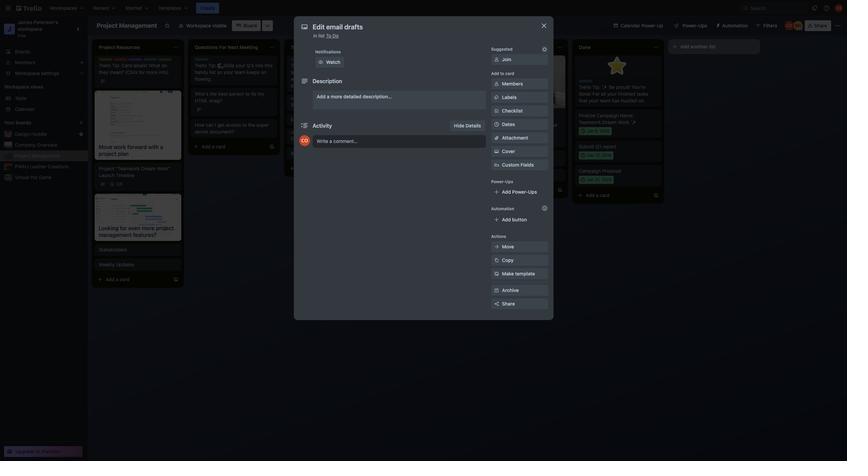Task type: vqa. For each thing, say whether or not it's contained in the screenshot.


Task type: describe. For each thing, give the bounding box(es) containing it.
all
[[601, 91, 606, 97]]

company
[[15, 142, 36, 148]]

sketch the "teamy dreamy" font
[[291, 151, 363, 156]]

add inside 'button'
[[681, 44, 690, 49]]

design team sketch site banner
[[291, 97, 332, 108]]

hide details link
[[450, 120, 485, 131]]

proposal
[[602, 168, 622, 174]]

0 horizontal spatial ups
[[506, 179, 513, 184]]

0 notifications image
[[811, 4, 819, 12]]

halp
[[158, 58, 167, 63]]

template
[[515, 271, 535, 277]]

finalize campaign name: teamwork dream work ✨ link
[[579, 112, 658, 126]]

peterson's
[[34, 19, 58, 25]]

workspace for workspace views
[[4, 84, 29, 90]]

tip: for trello tip: this is where assigned tasks live so that your team can see who's working on what and when it's due.
[[304, 63, 312, 68]]

on inside 'trello tip trello tip: 🌊slide your q's into this handy list so your team keeps on flowing.'
[[261, 69, 266, 75]]

leather
[[30, 164, 46, 169]]

copy link
[[491, 255, 548, 266]]

ups inside button
[[699, 23, 708, 28]]

dec 17, 2019
[[587, 153, 612, 158]]

a inside add a more detailed description… link
[[327, 94, 330, 99]]

submit q1 report link
[[579, 143, 658, 150]]

1 vertical spatial power-ups
[[491, 179, 513, 184]]

your inside trello tip trello tip: splash those redtape- heavy issues that are slowing your team down here.
[[548, 122, 558, 128]]

add a card for add a card button underneath document?
[[202, 144, 226, 150]]

down
[[495, 129, 507, 135]]

1 horizontal spatial share
[[815, 23, 827, 28]]

1 horizontal spatial color: purple, title: "design team" element
[[291, 97, 316, 103]]

add a card button down "custom fields" "button"
[[479, 185, 555, 196]]

project for project management link
[[15, 153, 30, 159]]

how can i get access to the super secret document?
[[195, 122, 269, 135]]

finalize campaign name: teamwork dream work ✨
[[579, 113, 637, 125]]

sketch inside "link"
[[291, 151, 306, 156]]

color: yellow, title: "copy request" element
[[99, 58, 112, 61]]

assigned
[[344, 63, 363, 68]]

archive link
[[491, 285, 548, 296]]

company overview link
[[15, 142, 84, 149]]

sm image for suggested
[[541, 46, 548, 53]]

list inside 'trello tip trello tip: 🌊slide your q's into this handy list so your team keeps on flowing.'
[[210, 69, 216, 75]]

description…
[[363, 94, 392, 99]]

sm image for join
[[493, 56, 500, 63]]

sm image for make template
[[493, 271, 500, 277]]

team for sketch
[[306, 97, 316, 103]]

members for members link to the top
[[15, 60, 35, 65]]

game
[[39, 175, 52, 180]]

list right customer
[[329, 136, 335, 141]]

that inside trello tip trello tip: splash those redtape- heavy issues that are slowing your team down here.
[[512, 122, 521, 128]]

tasks inside trello tip trello tip: ✨ be proud! you're done! for all your finished tasks that your team has hustled on.
[[637, 91, 648, 97]]

design for design team sketch site banner
[[291, 97, 304, 103]]

so inside "trello tip trello tip: this is where assigned tasks live so that your team can see who's working on what and when it's due."
[[312, 69, 318, 75]]

labels!
[[133, 63, 147, 68]]

card
[[122, 63, 132, 68]]

close dialog image
[[540, 22, 548, 30]]

workspace for workspace visible
[[186, 23, 211, 28]]

and
[[342, 76, 350, 82]]

design for design team social media assets
[[387, 106, 401, 111]]

your down the for
[[589, 98, 599, 104]]

✨ inside trello tip trello tip: ✨ be proud! you're done! for all your finished tasks that your team has hustled on.
[[602, 84, 608, 90]]

add left add power-ups at the right of page
[[490, 187, 499, 193]]

to
[[326, 33, 331, 39]]

a down weekly updates
[[116, 277, 118, 282]]

what
[[330, 76, 341, 82]]

2 horizontal spatial color: purple, title: "design team" element
[[387, 106, 412, 111]]

weekly updates link
[[99, 261, 177, 268]]

what
[[149, 63, 160, 68]]

color: red, title: "priority" element
[[114, 58, 128, 63]]

updates
[[116, 262, 134, 267]]

work"
[[157, 166, 170, 172]]

add down 'secret'
[[202, 144, 211, 150]]

team for social
[[402, 106, 412, 111]]

0 vertical spatial share button
[[805, 20, 832, 31]]

9,
[[595, 129, 599, 134]]

priority design team
[[114, 58, 154, 63]]

0 horizontal spatial share button
[[491, 299, 548, 310]]

review
[[400, 91, 414, 97]]

media
[[401, 110, 415, 116]]

customize views image
[[264, 22, 271, 29]]

the for sketch
[[307, 151, 314, 156]]

add a more detailed description… link
[[313, 91, 486, 110]]

create from template… image
[[558, 187, 563, 193]]

font
[[354, 151, 363, 156]]

i
[[215, 122, 216, 128]]

project management inside text field
[[97, 22, 157, 29]]

1 vertical spatial automation
[[491, 206, 514, 211]]

contracts
[[507, 157, 528, 163]]

project for project "teamwork dream work" launch timeline link
[[99, 166, 114, 172]]

those
[[522, 115, 534, 121]]

j link
[[4, 24, 15, 35]]

add a card for add a card button underneath jan 31, 2020
[[586, 192, 610, 198]]

table
[[15, 95, 27, 101]]

color: sky, title: "trello tip" element for trello tip: splash those redtape- heavy issues that are slowing your team down here.
[[483, 111, 501, 116]]

list right in
[[319, 33, 325, 39]]

table link
[[15, 95, 84, 102]]

virtual
[[15, 175, 29, 180]]

a down custom
[[500, 187, 503, 193]]

free
[[18, 33, 26, 38]]

issues
[[497, 122, 511, 128]]

Board name text field
[[93, 20, 161, 31]]

tip: for trello tip: ✨ be proud! you're done! for all your finished tasks that your team has hustled on.
[[592, 84, 601, 90]]

trello tip: this is where assigned tasks live so that your team can see who's working on what and when it's due. link
[[291, 62, 369, 89]]

add down jan 31, 2020 checkbox
[[586, 192, 595, 198]]

who's
[[291, 76, 304, 82]]

tasks inside "trello tip trello tip: this is where assigned tasks live so that your team can see who's working on what and when it's due."
[[291, 69, 302, 75]]

add down suggested
[[491, 71, 499, 76]]

activity
[[313, 123, 332, 129]]

campaign proposal link
[[579, 168, 658, 175]]

calendar for calendar power-up
[[621, 23, 640, 28]]

slowing
[[530, 122, 547, 128]]

project "teamwork dream work" launch timeline
[[99, 166, 170, 178]]

0 vertical spatial color: purple, title: "design team" element
[[129, 58, 154, 63]]

working
[[305, 76, 322, 82]]

trello inside trello tip: card labels! what do they mean? (click for more info)
[[99, 63, 111, 68]]

tip for trello tip: this is where assigned tasks live so that your team can see who's working on what and when it's due.
[[303, 58, 309, 63]]

custom fields button
[[491, 162, 548, 168]]

in
[[313, 33, 317, 39]]

calendar link
[[15, 106, 84, 113]]

visible
[[212, 23, 227, 28]]

site
[[307, 102, 315, 108]]

trello tip: card labels! what do they mean? (click for more info) link
[[99, 62, 177, 76]]

add up banner
[[317, 94, 326, 99]]

due.
[[299, 83, 308, 89]]

0
[[116, 182, 119, 187]]

upgrade to premium
[[16, 449, 61, 455]]

color: sky, title: "trello tip" element for trello tip: 🌊slide your q's into this handy list so your team keeps on flowing.
[[195, 58, 213, 63]]

add board image
[[78, 120, 84, 126]]

Jan 9, 2020 checkbox
[[579, 127, 612, 135]]

color: lime, title: "halp" element
[[158, 58, 172, 63]]

detailed
[[344, 94, 362, 99]]

archive
[[502, 288, 519, 293]]

card for add a card button underneath assets on the top of page
[[408, 134, 418, 140]]

live
[[304, 69, 311, 75]]

color: orange, title: "one more step" element for freelancer
[[483, 153, 497, 156]]

dates button
[[491, 119, 548, 130]]

curate customer list
[[291, 136, 335, 141]]

social
[[387, 110, 400, 116]]

tip for trello tip: ✨ be proud! you're done! for all your finished tasks that your team has hustled on.
[[591, 80, 597, 85]]

create
[[200, 5, 215, 11]]

a down media
[[404, 134, 407, 140]]

on inside "trello tip trello tip: this is where assigned tasks live so that your team can see who's working on what and when it's due."
[[324, 76, 329, 82]]

open information menu image
[[824, 5, 831, 12]]

jan for campaign
[[587, 177, 594, 182]]

are
[[522, 122, 529, 128]]

your down the be
[[607, 91, 617, 97]]

members for bottommost members link
[[502, 81, 523, 87]]

sketch inside design team sketch site banner
[[291, 102, 306, 108]]

1 vertical spatial members link
[[491, 78, 548, 89]]

to inside how can i get access to the super secret document?
[[242, 122, 247, 128]]

your boards
[[4, 120, 31, 126]]

create button
[[196, 3, 219, 14]]

add a card button down jan 31, 2020
[[575, 190, 651, 201]]

huddle
[[31, 131, 47, 137]]

where
[[329, 63, 342, 68]]

join link
[[491, 54, 548, 65]]

here.
[[508, 129, 519, 135]]

in list to do
[[313, 33, 339, 39]]

actions
[[491, 234, 506, 239]]

color: sky, title: "trello tip" element for trello tip: this is where assigned tasks live so that your team can see who's working on what and when it's due.
[[291, 58, 309, 63]]

who's the best person to fix my html snag?
[[195, 91, 264, 104]]

that inside "trello tip trello tip: this is where assigned tasks live so that your team can see who's working on what and when it's due."
[[319, 69, 327, 75]]

0 vertical spatial christina overa (christinaovera) image
[[785, 21, 794, 30]]

sketch site banner link
[[291, 101, 369, 108]]

curate customer list link
[[291, 135, 369, 142]]

mean?
[[110, 69, 124, 75]]

card down join
[[506, 71, 514, 76]]

finalize
[[579, 113, 596, 118]]

0 vertical spatial members link
[[0, 57, 88, 68]]

tip for trello tip: 🌊slide your q's into this handy list so your team keeps on flowing.
[[207, 58, 213, 63]]

watch
[[326, 59, 340, 65]]

sketch the "teamy dreamy" font link
[[291, 150, 369, 157]]

timeline
[[116, 173, 134, 178]]

card down custom
[[504, 187, 514, 193]]

james peterson's workspace link
[[18, 19, 59, 32]]

to right upgrade
[[36, 449, 40, 455]]

jan 31, 2020
[[587, 177, 612, 182]]

tip: inside trello tip: card labels! what do they mean? (click for more info)
[[112, 63, 120, 68]]

0 horizontal spatial christina overa (christinaovera) image
[[299, 135, 310, 146]]

project inside text field
[[97, 22, 118, 29]]



Task type: locate. For each thing, give the bounding box(es) containing it.
share left show menu 'icon'
[[815, 23, 827, 28]]

sm image left watch
[[317, 59, 324, 66]]

campaign inside finalize campaign name: teamwork dream work ✨
[[597, 113, 619, 118]]

team inside 'trello tip trello tip: 🌊slide your q's into this handy list so your team keeps on flowing.'
[[235, 69, 245, 75]]

0 horizontal spatial can
[[206, 122, 214, 128]]

1 sm image from the top
[[493, 81, 500, 87]]

management down overview
[[32, 153, 60, 159]]

search image
[[743, 5, 749, 11]]

tip: inside "trello tip trello tip: this is where assigned tasks live so that your team can see who's working on what and when it's due."
[[304, 63, 312, 68]]

2020 inside checkbox
[[602, 177, 612, 182]]

on.
[[639, 98, 645, 104]]

a down jan 31, 2020 checkbox
[[596, 192, 599, 198]]

0 vertical spatial sketch
[[291, 102, 306, 108]]

add a card button down assets on the top of page
[[383, 132, 459, 143]]

1 vertical spatial calendar
[[15, 106, 35, 112]]

0 horizontal spatial project management
[[15, 153, 60, 159]]

color: sky, title: "trello tip" element
[[143, 58, 162, 63], [195, 58, 213, 63], [291, 58, 309, 63], [579, 80, 597, 85], [483, 111, 501, 116]]

ben nelson (bennelson96) image
[[794, 21, 803, 30]]

Dec 17, 2019 checkbox
[[579, 152, 614, 160]]

submit
[[579, 144, 595, 150]]

jan inside option
[[587, 129, 594, 134]]

1 horizontal spatial workspace
[[186, 23, 211, 28]]

add down weekly
[[106, 277, 115, 282]]

trello tip trello tip: this is where assigned tasks live so that your team can see who's working on what and when it's due.
[[291, 58, 369, 89]]

0 vertical spatial share
[[815, 23, 827, 28]]

add a card for add a card button underneath weekly updates link
[[106, 277, 130, 282]]

the
[[210, 91, 217, 97], [248, 122, 255, 128], [307, 151, 314, 156]]

tip inside "trello tip trello tip: this is where assigned tasks live so that your team can see who's working on what and when it's due."
[[303, 58, 309, 63]]

2020 for campaign
[[600, 129, 610, 134]]

christina overa (christinaovera) image
[[785, 21, 794, 30], [299, 135, 310, 146]]

add a card down weekly updates
[[106, 277, 130, 282]]

0 vertical spatial tasks
[[291, 69, 302, 75]]

sm image left labels
[[493, 94, 500, 101]]

"teamy
[[316, 151, 332, 156]]

design inside design team social media assets
[[387, 106, 401, 111]]

board
[[244, 23, 257, 28]]

pwau leather creations link
[[15, 163, 84, 170]]

0 horizontal spatial automation
[[491, 206, 514, 211]]

details
[[466, 123, 481, 129]]

add power-ups
[[502, 189, 537, 195]]

2020 right 9,
[[600, 129, 610, 134]]

sm image
[[493, 81, 500, 87], [493, 257, 500, 264], [493, 271, 500, 277], [493, 287, 500, 294]]

1 horizontal spatial more
[[331, 94, 342, 99]]

dates
[[502, 121, 515, 127]]

1 vertical spatial ✨
[[631, 119, 637, 125]]

sm image up add another list 'button'
[[713, 20, 722, 30]]

pet
[[30, 175, 38, 180]]

1 horizontal spatial christina overa (christinaovera) image
[[785, 21, 794, 30]]

power-ups button
[[669, 20, 712, 31]]

0 vertical spatial team
[[143, 58, 154, 63]]

1 vertical spatial workspace
[[4, 84, 29, 90]]

tip: up "mean?"
[[112, 63, 120, 68]]

keeps
[[247, 69, 260, 75]]

jan 9, 2020
[[587, 129, 610, 134]]

card down media
[[408, 134, 418, 140]]

sm image left archive
[[493, 287, 500, 294]]

team
[[143, 58, 154, 63], [306, 97, 316, 103], [402, 106, 412, 111]]

Search field
[[741, 3, 808, 14]]

0 horizontal spatial color: purple, title: "design team" element
[[129, 58, 154, 63]]

✨ up all
[[602, 84, 608, 90]]

0 horizontal spatial management
[[32, 153, 60, 159]]

to down join
[[500, 71, 504, 76]]

color: orange, title: "one more step" element for curate
[[291, 131, 304, 134]]

0 vertical spatial on
[[261, 69, 266, 75]]

is
[[324, 63, 328, 68]]

team inside trello tip trello tip: splash those redtape- heavy issues that are slowing your team down here.
[[483, 129, 494, 135]]

your up what
[[329, 69, 338, 75]]

filters button
[[754, 20, 780, 31]]

design inside design team sketch site banner
[[291, 97, 304, 103]]

team right social
[[402, 106, 412, 111]]

edit
[[291, 117, 299, 122]]

workspace
[[186, 23, 211, 28], [4, 84, 29, 90]]

0 horizontal spatial so
[[217, 69, 222, 75]]

team inside "trello tip trello tip: this is where assigned tasks live so that your team can see who's working on what and when it's due."
[[340, 69, 351, 75]]

christina overa (christinaovera) image right filters
[[785, 21, 794, 30]]

sm image inside make template link
[[493, 271, 500, 277]]

dream
[[603, 119, 617, 125], [141, 166, 156, 172]]

team for redtape-
[[483, 129, 494, 135]]

1 horizontal spatial that
[[512, 122, 521, 128]]

dream left work
[[603, 119, 617, 125]]

team up for
[[143, 58, 154, 63]]

jan
[[587, 129, 594, 134], [587, 177, 594, 182]]

add a card button down weekly updates link
[[95, 274, 170, 285]]

1 vertical spatial dream
[[141, 166, 156, 172]]

Jan 31, 2020 checkbox
[[579, 176, 614, 184]]

list inside 'button'
[[709, 44, 716, 49]]

add a card button
[[383, 132, 459, 143], [191, 141, 267, 152], [479, 185, 555, 196], [575, 190, 651, 201], [95, 274, 170, 285]]

work
[[618, 119, 630, 125]]

on down into
[[261, 69, 266, 75]]

dream inside project "teamwork dream work" launch timeline
[[141, 166, 156, 172]]

power-
[[642, 23, 657, 28], [683, 23, 699, 28], [491, 179, 506, 184], [512, 189, 528, 195]]

sm image inside move link
[[493, 244, 500, 250]]

sm image for archive
[[493, 287, 500, 294]]

your down 🌊slide
[[224, 69, 233, 75]]

1 vertical spatial share button
[[491, 299, 548, 310]]

add a card
[[394, 134, 418, 140], [202, 144, 226, 150], [490, 187, 514, 193], [586, 192, 610, 198], [106, 277, 130, 282]]

tip: up the for
[[592, 84, 601, 90]]

sm image up freelancer at the right of the page
[[493, 148, 500, 155]]

the for who's
[[210, 91, 217, 97]]

tip: for trello tip: 🌊slide your q's into this handy list so your team keeps on flowing.
[[208, 63, 216, 68]]

members link up labels link
[[491, 78, 548, 89]]

color: orange, title: "one more step" element up 'curate' at the left top
[[291, 131, 304, 134]]

1 horizontal spatial on
[[324, 76, 329, 82]]

2 sketch from the top
[[291, 151, 306, 156]]

tasks up who's
[[291, 69, 302, 75]]

1 horizontal spatial so
[[312, 69, 318, 75]]

0 vertical spatial members
[[15, 60, 35, 65]]

primary element
[[0, 0, 847, 16]]

share button down 0 notifications icon
[[805, 20, 832, 31]]

card for add a card button underneath jan 31, 2020
[[600, 192, 610, 198]]

color: purple, title: "design team" element
[[129, 58, 154, 63], [291, 97, 316, 103], [387, 106, 412, 111]]

share down archive
[[502, 301, 515, 307]]

sm image left join
[[493, 56, 500, 63]]

team up and
[[340, 69, 351, 75]]

sm image inside labels link
[[493, 94, 500, 101]]

create from template… image
[[461, 135, 467, 140], [269, 144, 275, 150], [654, 193, 659, 198], [173, 277, 179, 282]]

the inside who's the best person to fix my html snag?
[[210, 91, 217, 97]]

management left star or unstar board image
[[119, 22, 157, 29]]

your boards with 5 items element
[[4, 119, 68, 127]]

card down jan 31, 2020
[[600, 192, 610, 198]]

custom fields
[[502, 162, 534, 168]]

list
[[319, 33, 325, 39], [709, 44, 716, 49], [210, 69, 216, 75], [329, 136, 335, 141]]

workspace up "table" at the top left of the page
[[4, 84, 29, 90]]

2 jan from the top
[[587, 177, 594, 182]]

1 vertical spatial team
[[306, 97, 316, 103]]

0 vertical spatial the
[[210, 91, 217, 97]]

0 vertical spatial project management
[[97, 22, 157, 29]]

your inside "trello tip trello tip: this is where assigned tasks live so that your team can see who's working on what and when it's due."
[[329, 69, 338, 75]]

get
[[218, 122, 225, 128]]

1 vertical spatial project
[[15, 153, 30, 159]]

who's the best person to fix my html snag? link
[[195, 91, 273, 104]]

switch to… image
[[5, 5, 12, 12]]

0 vertical spatial project
[[97, 22, 118, 29]]

4 sm image from the top
[[493, 287, 500, 294]]

tip: up "issues"
[[496, 115, 505, 121]]

add down custom
[[502, 189, 511, 195]]

into
[[255, 63, 264, 68]]

how
[[195, 122, 205, 128]]

share button
[[805, 20, 832, 31], [491, 299, 548, 310]]

the inside how can i get access to the super secret document?
[[248, 122, 255, 128]]

0 horizontal spatial dream
[[141, 166, 156, 172]]

sm image down actions
[[493, 244, 500, 250]]

1 sketch from the top
[[291, 102, 306, 108]]

power-ups inside power-ups button
[[683, 23, 708, 28]]

design huddle
[[15, 131, 47, 137]]

2020 for proposal
[[602, 177, 612, 182]]

3 sm image from the top
[[493, 271, 500, 277]]

workspace inside button
[[186, 23, 211, 28]]

more up sketch site banner link
[[331, 94, 342, 99]]

ups up add power-ups at the right of page
[[506, 179, 513, 184]]

that up here.
[[512, 122, 521, 128]]

calendar power-up link
[[609, 20, 668, 31]]

freelancer contracts
[[483, 157, 528, 163]]

card for add a card button underneath weekly updates link
[[120, 277, 130, 282]]

tip: inside trello tip trello tip: ✨ be proud! you're done! for all your finished tasks that your team has hustled on.
[[592, 84, 601, 90]]

a down document?
[[212, 144, 214, 150]]

1 horizontal spatial management
[[119, 22, 157, 29]]

access
[[226, 122, 241, 128]]

tip inside trello tip trello tip: splash those redtape- heavy issues that are slowing your team down here.
[[495, 111, 501, 116]]

project management
[[97, 22, 157, 29], [15, 153, 60, 159]]

sm image inside watch button
[[317, 59, 324, 66]]

can inside "trello tip trello tip: this is where assigned tasks live so that your team can see who's working on what and when it's due."
[[352, 69, 360, 75]]

jan for finalize
[[587, 129, 594, 134]]

the left "teamy
[[307, 151, 314, 156]]

jan inside checkbox
[[587, 177, 594, 182]]

2 horizontal spatial team
[[402, 106, 412, 111]]

campaign
[[597, 113, 619, 118], [579, 168, 601, 174]]

0 horizontal spatial workspace
[[4, 84, 29, 90]]

campaign proposal
[[579, 168, 622, 174]]

automation inside button
[[722, 23, 748, 28]]

do
[[333, 33, 339, 39]]

to inside who's the best person to fix my html snag?
[[246, 91, 250, 97]]

0 horizontal spatial team
[[143, 58, 154, 63]]

0 vertical spatial ✨
[[602, 84, 608, 90]]

color: purple, title: "design team" element down legal review
[[387, 106, 412, 111]]

2020 inside option
[[600, 129, 610, 134]]

1 horizontal spatial team
[[306, 97, 316, 103]]

your
[[4, 120, 14, 126]]

can up when
[[352, 69, 360, 75]]

tip inside 'trello tip trello tip: 🌊slide your q's into this handy list so your team keeps on flowing.'
[[207, 58, 213, 63]]

more inside trello tip: card labels! what do they mean? (click for more info)
[[146, 69, 158, 75]]

sm image left copy
[[493, 257, 500, 264]]

campaign down has
[[597, 113, 619, 118]]

members up labels
[[502, 81, 523, 87]]

filters
[[764, 23, 778, 28]]

1 horizontal spatial color: orange, title: "one more step" element
[[483, 153, 497, 156]]

show menu image
[[835, 22, 842, 29]]

1 horizontal spatial can
[[352, 69, 360, 75]]

team for where
[[340, 69, 351, 75]]

calendar for calendar
[[15, 106, 35, 112]]

0 horizontal spatial ✨
[[602, 84, 608, 90]]

2 vertical spatial ups
[[528, 189, 537, 195]]

✨ inside finalize campaign name: teamwork dream work ✨
[[631, 119, 637, 125]]

2 vertical spatial team
[[402, 106, 412, 111]]

0 vertical spatial that
[[319, 69, 327, 75]]

report
[[603, 144, 616, 150]]

1 so from the left
[[217, 69, 222, 75]]

1 vertical spatial management
[[32, 153, 60, 159]]

so inside 'trello tip trello tip: 🌊slide your q's into this handy list so your team keeps on flowing.'
[[217, 69, 222, 75]]

your left q's
[[236, 63, 245, 68]]

sm image down close dialog icon
[[541, 46, 548, 53]]

design team social media assets
[[387, 106, 430, 116]]

james
[[18, 19, 32, 25]]

banner
[[316, 102, 332, 108]]

1 horizontal spatial ✨
[[631, 119, 637, 125]]

project inside project "teamwork dream work" launch timeline
[[99, 166, 114, 172]]

they
[[99, 69, 108, 75]]

campaign inside 'campaign proposal' link
[[579, 168, 601, 174]]

team for q's
[[235, 69, 245, 75]]

tip inside trello tip trello tip: ✨ be proud! you're done! for all your finished tasks that your team has hustled on.
[[591, 80, 597, 85]]

1 vertical spatial 2020
[[602, 177, 612, 182]]

sm image for move
[[493, 244, 500, 250]]

stakeholders
[[99, 247, 127, 253]]

the left super
[[248, 122, 255, 128]]

sm image inside cover link
[[493, 148, 500, 155]]

calendar power-up
[[621, 23, 663, 28]]

to left fix
[[246, 91, 250, 97]]

2 horizontal spatial that
[[579, 98, 588, 104]]

1 horizontal spatial automation
[[722, 23, 748, 28]]

so down 🌊slide
[[217, 69, 222, 75]]

0 horizontal spatial more
[[146, 69, 158, 75]]

tip: up handy
[[208, 63, 216, 68]]

calendar down "table" at the top left of the page
[[15, 106, 35, 112]]

✨
[[602, 84, 608, 90], [631, 119, 637, 125]]

2 sm image from the top
[[493, 257, 500, 264]]

1 horizontal spatial tasks
[[637, 91, 648, 97]]

1 jan from the top
[[587, 129, 594, 134]]

list right handy
[[210, 69, 216, 75]]

1 vertical spatial campaign
[[579, 168, 601, 174]]

0 vertical spatial color: orange, title: "one more step" element
[[291, 131, 304, 134]]

project
[[97, 22, 118, 29], [15, 153, 30, 159], [99, 166, 114, 172]]

sm image for copy
[[493, 257, 500, 264]]

jan left 31,
[[587, 177, 594, 182]]

tip: up live
[[304, 63, 312, 68]]

"teamwork
[[116, 166, 140, 172]]

workspace down create "button"
[[186, 23, 211, 28]]

0 vertical spatial power-ups
[[683, 23, 708, 28]]

1 horizontal spatial power-ups
[[683, 23, 708, 28]]

0 horizontal spatial members
[[15, 60, 35, 65]]

that inside trello tip trello tip: ✨ be proud! you're done! for all your finished tasks that your team has hustled on.
[[579, 98, 588, 104]]

sm image for automation
[[713, 20, 722, 30]]

31,
[[595, 177, 601, 182]]

sm image up heavy
[[493, 108, 500, 114]]

sm image inside automation button
[[713, 20, 722, 30]]

sm image inside checklist link
[[493, 108, 500, 114]]

1 vertical spatial jan
[[587, 177, 594, 182]]

card down updates
[[120, 277, 130, 282]]

edit email drafts
[[291, 117, 326, 122]]

ups left create from template… icon
[[528, 189, 537, 195]]

list right another
[[709, 44, 716, 49]]

that down 'done!'
[[579, 98, 588, 104]]

sm image inside archive link
[[493, 287, 500, 294]]

1 vertical spatial more
[[331, 94, 342, 99]]

tip: inside trello tip trello tip: splash those redtape- heavy issues that are slowing your team down here.
[[496, 115, 505, 121]]

card for add a card button underneath document?
[[216, 144, 226, 150]]

notifications
[[315, 49, 341, 54]]

1 vertical spatial share
[[502, 301, 515, 307]]

1 horizontal spatial share button
[[805, 20, 832, 31]]

team left banner
[[306, 97, 316, 103]]

design for design huddle
[[15, 131, 30, 137]]

that
[[319, 69, 327, 75], [579, 98, 588, 104], [512, 122, 521, 128]]

trello tip trello tip: 🌊slide your q's into this handy list so your team keeps on flowing.
[[195, 58, 273, 82]]

1 horizontal spatial members link
[[491, 78, 548, 89]]

automation
[[722, 23, 748, 28], [491, 206, 514, 211]]

management inside project management text field
[[119, 22, 157, 29]]

your down redtape-
[[548, 122, 558, 128]]

1 vertical spatial ups
[[506, 179, 513, 184]]

sm image inside members link
[[493, 81, 500, 87]]

2 vertical spatial color: purple, title: "design team" element
[[387, 106, 412, 111]]

sketch
[[291, 102, 306, 108], [291, 151, 306, 156]]

edit email drafts link
[[291, 116, 369, 123]]

0 vertical spatial campaign
[[597, 113, 619, 118]]

0 horizontal spatial color: orange, title: "one more step" element
[[291, 131, 304, 134]]

the inside "link"
[[307, 151, 314, 156]]

add a card down document?
[[202, 144, 226, 150]]

star or unstar board image
[[165, 23, 170, 28]]

1 horizontal spatial members
[[502, 81, 523, 87]]

add a card down jan 31, 2020 checkbox
[[586, 192, 610, 198]]

christina overa (christinaovera) image
[[835, 4, 843, 12]]

to right the access
[[242, 122, 247, 128]]

trello tip: 🌊slide your q's into this handy list so your team keeps on flowing. link
[[195, 62, 273, 83]]

management inside project management link
[[32, 153, 60, 159]]

sm image for labels
[[493, 94, 500, 101]]

2 horizontal spatial the
[[307, 151, 314, 156]]

0 horizontal spatial share
[[502, 301, 515, 307]]

the up snag?
[[210, 91, 217, 97]]

2 vertical spatial the
[[307, 151, 314, 156]]

1 vertical spatial project management
[[15, 153, 60, 159]]

team inside design team sketch site banner
[[306, 97, 316, 103]]

add a card for add a card button underneath assets on the top of page
[[394, 134, 418, 140]]

tasks up on.
[[637, 91, 648, 97]]

sm image for checklist
[[493, 108, 500, 114]]

who's
[[195, 91, 209, 97]]

1 horizontal spatial calendar
[[621, 23, 640, 28]]

my
[[258, 91, 264, 97]]

1 vertical spatial color: purple, title: "design team" element
[[291, 97, 316, 103]]

0 horizontal spatial calendar
[[15, 106, 35, 112]]

add down social
[[394, 134, 403, 140]]

0 vertical spatial automation
[[722, 23, 748, 28]]

add a card down custom
[[490, 187, 514, 193]]

sm image left make on the bottom right of page
[[493, 271, 500, 277]]

sm image for members
[[493, 81, 500, 87]]

color: purple, title: "design team" element down due.
[[291, 97, 316, 103]]

power- inside button
[[683, 23, 699, 28]]

add a card button down document?
[[191, 141, 267, 152]]

on left what
[[324, 76, 329, 82]]

sm image for watch
[[317, 59, 324, 66]]

more down what
[[146, 69, 158, 75]]

1 vertical spatial on
[[324, 76, 329, 82]]

0 vertical spatial 2020
[[600, 129, 610, 134]]

Write a comment text field
[[313, 135, 486, 147]]

1 horizontal spatial ups
[[528, 189, 537, 195]]

dec
[[587, 153, 595, 158]]

boards
[[15, 49, 30, 54]]

calendar left up
[[621, 23, 640, 28]]

0 horizontal spatial power-ups
[[491, 179, 513, 184]]

1 vertical spatial members
[[502, 81, 523, 87]]

see
[[361, 69, 369, 75]]

0 horizontal spatial on
[[261, 69, 266, 75]]

fields
[[521, 162, 534, 168]]

sm image
[[713, 20, 722, 30], [541, 46, 548, 53], [493, 56, 500, 63], [317, 59, 324, 66], [493, 94, 500, 101], [493, 108, 500, 114], [493, 148, 500, 155], [493, 244, 500, 250]]

add a card down media
[[394, 134, 418, 140]]

share
[[815, 23, 827, 28], [502, 301, 515, 307]]

virtual pet game
[[15, 175, 52, 180]]

description
[[313, 78, 342, 84]]

dream inside finalize campaign name: teamwork dream work ✨
[[603, 119, 617, 125]]

2020
[[600, 129, 610, 134], [602, 177, 612, 182]]

team inside trello tip trello tip: ✨ be proud! you're done! for all your finished tasks that your team has hustled on.
[[600, 98, 611, 104]]

move link
[[491, 242, 548, 252]]

automation up add button
[[491, 206, 514, 211]]

1 vertical spatial color: orange, title: "one more step" element
[[483, 153, 497, 156]]

sm image inside copy link
[[493, 257, 500, 264]]

more
[[146, 69, 158, 75], [331, 94, 342, 99]]

add inside button
[[502, 217, 511, 223]]

so up working
[[312, 69, 318, 75]]

sm image inside the join link
[[493, 56, 500, 63]]

0 vertical spatial dream
[[603, 119, 617, 125]]

jan left 9,
[[587, 129, 594, 134]]

1 vertical spatial tasks
[[637, 91, 648, 97]]

color: orange, title: "one more step" element
[[291, 131, 304, 134], [483, 153, 497, 156]]

this
[[265, 63, 273, 68]]

add left another
[[681, 44, 690, 49]]

can inside how can i get access to the super secret document?
[[206, 122, 214, 128]]

1 vertical spatial sketch
[[291, 151, 306, 156]]

members down the boards in the top left of the page
[[15, 60, 35, 65]]

be
[[609, 84, 615, 90]]

team left keeps
[[235, 69, 245, 75]]

color: purple, title: "design team" element up for
[[129, 58, 154, 63]]

starred icon image
[[78, 132, 84, 137]]

sm image down add to card
[[493, 81, 500, 87]]

secret
[[195, 129, 209, 135]]

company overview
[[15, 142, 57, 148]]

0 horizontal spatial the
[[210, 91, 217, 97]]

color: sky, title: "trello tip" element for trello tip: ✨ be proud! you're done! for all your finished tasks that your team has hustled on.
[[579, 80, 597, 85]]

tip: inside 'trello tip trello tip: 🌊slide your q's into this handy list so your team keeps on flowing.'
[[208, 63, 216, 68]]

1 horizontal spatial the
[[248, 122, 255, 128]]

1 vertical spatial that
[[579, 98, 588, 104]]

a up sketch site banner link
[[327, 94, 330, 99]]

team inside design team social media assets
[[402, 106, 412, 111]]

1 horizontal spatial dream
[[603, 119, 617, 125]]

1 vertical spatial christina overa (christinaovera) image
[[299, 135, 310, 146]]

sm image for cover
[[493, 148, 500, 155]]

1 vertical spatial the
[[248, 122, 255, 128]]

assets
[[416, 110, 430, 116]]

2020 right 31,
[[602, 177, 612, 182]]

2 so from the left
[[312, 69, 318, 75]]

None text field
[[309, 21, 533, 33]]



